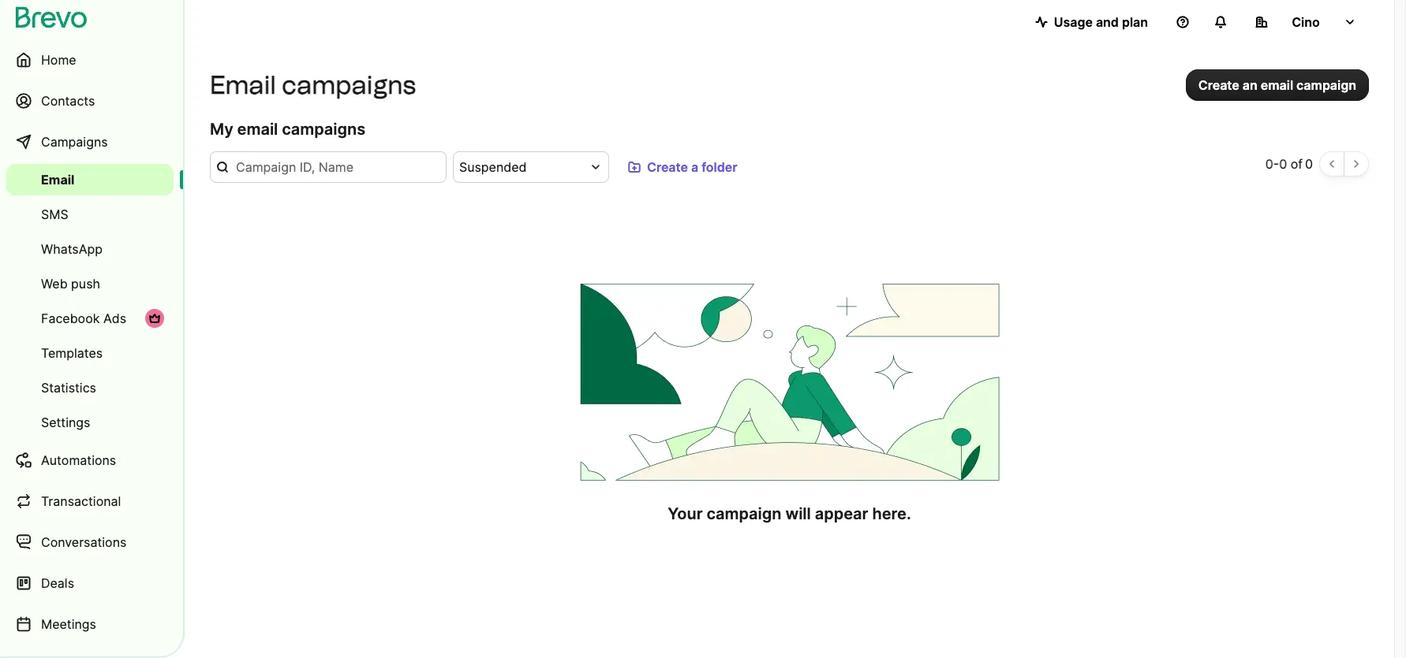 Task type: locate. For each thing, give the bounding box(es) containing it.
email right an
[[1261, 77, 1293, 93]]

sms
[[41, 207, 68, 223]]

cino button
[[1243, 6, 1369, 38]]

create
[[1198, 77, 1239, 93], [647, 159, 688, 175]]

web push
[[41, 276, 100, 292]]

0 vertical spatial campaign
[[1296, 77, 1356, 93]]

3 0 from the left
[[1305, 156, 1313, 172]]

campaigns up my email campaigns
[[282, 70, 416, 100]]

email
[[1261, 77, 1293, 93], [237, 120, 278, 139]]

facebook
[[41, 311, 100, 327]]

automations
[[41, 453, 116, 469]]

create left a
[[647, 159, 688, 175]]

sms link
[[6, 199, 174, 230]]

templates link
[[6, 338, 174, 369]]

campaign inside button
[[1296, 77, 1356, 93]]

0 vertical spatial email
[[1261, 77, 1293, 93]]

0 vertical spatial email
[[210, 70, 276, 100]]

0 horizontal spatial 0
[[1265, 156, 1273, 172]]

0 horizontal spatial create
[[647, 159, 688, 175]]

email campaigns
[[210, 70, 416, 100]]

campaigns
[[282, 70, 416, 100], [282, 120, 365, 139]]

email up sms
[[41, 172, 74, 188]]

home
[[41, 52, 76, 68]]

create inside button
[[647, 159, 688, 175]]

1 0 from the left
[[1265, 156, 1273, 172]]

deals link
[[6, 565, 174, 603]]

conversations
[[41, 535, 127, 551]]

0 vertical spatial campaigns
[[282, 70, 416, 100]]

1 horizontal spatial campaign
[[1296, 77, 1356, 93]]

Campaign ID, Name search field
[[210, 151, 447, 183]]

empty campaign image
[[570, 284, 1009, 481]]

web push link
[[6, 268, 174, 300]]

campaigns
[[41, 134, 108, 150]]

1 vertical spatial email
[[237, 120, 278, 139]]

create an email campaign
[[1198, 77, 1356, 93]]

campaign down cino button
[[1296, 77, 1356, 93]]

push
[[71, 276, 100, 292]]

1 horizontal spatial email
[[1261, 77, 1293, 93]]

2 horizontal spatial 0
[[1305, 156, 1313, 172]]

0 vertical spatial create
[[1198, 77, 1239, 93]]

deals
[[41, 576, 74, 592]]

0 horizontal spatial email
[[237, 120, 278, 139]]

cino
[[1292, 14, 1320, 30]]

appear
[[815, 505, 868, 524]]

templates
[[41, 346, 103, 361]]

facebook ads link
[[6, 303, 174, 335]]

campaign
[[1296, 77, 1356, 93], [707, 505, 782, 524]]

1 vertical spatial email
[[41, 172, 74, 188]]

1 horizontal spatial 0
[[1279, 156, 1287, 172]]

email for email
[[41, 172, 74, 188]]

statistics link
[[6, 372, 174, 404]]

email up my
[[210, 70, 276, 100]]

0 horizontal spatial email
[[41, 172, 74, 188]]

1 horizontal spatial create
[[1198, 77, 1239, 93]]

0 - 0 of 0
[[1265, 156, 1313, 172]]

plan
[[1122, 14, 1148, 30]]

left___rvooi image
[[148, 312, 161, 325]]

facebook ads
[[41, 311, 126, 327]]

0 horizontal spatial campaign
[[707, 505, 782, 524]]

and
[[1096, 14, 1119, 30]]

create for create an email campaign
[[1198, 77, 1239, 93]]

web
[[41, 276, 68, 292]]

usage and plan
[[1054, 14, 1148, 30]]

create inside button
[[1198, 77, 1239, 93]]

2 0 from the left
[[1279, 156, 1287, 172]]

1 vertical spatial campaign
[[707, 505, 782, 524]]

will
[[785, 505, 811, 524]]

email link
[[6, 164, 174, 196]]

usage and plan button
[[1022, 6, 1161, 38]]

0
[[1265, 156, 1273, 172], [1279, 156, 1287, 172], [1305, 156, 1313, 172]]

suspended button
[[453, 151, 609, 183]]

transactional link
[[6, 483, 174, 521]]

email
[[210, 70, 276, 100], [41, 172, 74, 188]]

campaigns up "campaign id, name" search field
[[282, 120, 365, 139]]

campaign left the will
[[707, 505, 782, 524]]

email right my
[[237, 120, 278, 139]]

1 horizontal spatial email
[[210, 70, 276, 100]]

my
[[210, 120, 233, 139]]

1 vertical spatial create
[[647, 159, 688, 175]]

create left an
[[1198, 77, 1239, 93]]



Task type: describe. For each thing, give the bounding box(es) containing it.
-
[[1273, 156, 1279, 172]]

your campaign will appear here.
[[668, 505, 911, 524]]

settings link
[[6, 407, 174, 439]]

home link
[[6, 41, 174, 79]]

here.
[[872, 505, 911, 524]]

whatsapp
[[41, 241, 103, 257]]

usage
[[1054, 14, 1093, 30]]

folder
[[702, 159, 738, 175]]

email inside button
[[1261, 77, 1293, 93]]

statistics
[[41, 380, 96, 396]]

contacts
[[41, 93, 95, 109]]

transactional
[[41, 494, 121, 510]]

of
[[1291, 156, 1303, 172]]

contacts link
[[6, 82, 174, 120]]

meetings link
[[6, 606, 174, 644]]

meetings
[[41, 617, 96, 633]]

create a folder button
[[615, 151, 750, 183]]

my email campaigns
[[210, 120, 365, 139]]

your
[[668, 505, 703, 524]]

create for create a folder
[[647, 159, 688, 175]]

a
[[691, 159, 698, 175]]

ads
[[103, 311, 126, 327]]

create an email campaign button
[[1186, 69, 1369, 101]]

an
[[1243, 77, 1258, 93]]

1 vertical spatial campaigns
[[282, 120, 365, 139]]

campaigns link
[[6, 123, 174, 161]]

suspended
[[459, 159, 527, 175]]

email for email campaigns
[[210, 70, 276, 100]]

settings
[[41, 415, 90, 431]]

conversations link
[[6, 524, 174, 562]]

automations link
[[6, 442, 174, 480]]

create a folder
[[647, 159, 738, 175]]

whatsapp link
[[6, 234, 174, 265]]



Task type: vqa. For each thing, say whether or not it's contained in the screenshot.
even
no



